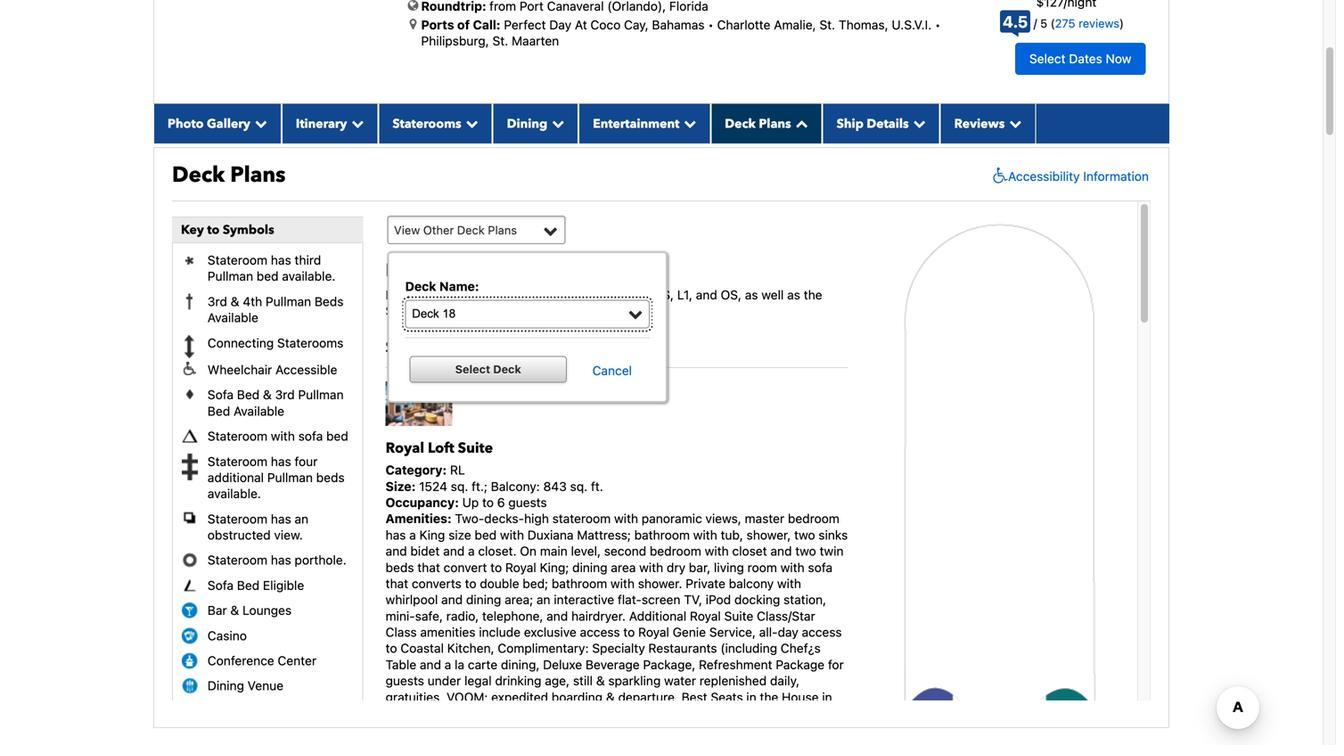 Task type: describe. For each thing, give the bounding box(es) containing it.
conference center
[[208, 653, 317, 668]]

day
[[778, 625, 798, 640]]

in inside the deck 18 deck 18 features staterooms in categories rl, us, l1, and os, as well as the suite sun deck.
[[554, 287, 564, 302]]

occupancy:
[[386, 495, 459, 510]]

sofa for sofa bed & 3rd pullman bed available
[[208, 387, 234, 402]]

at
[[575, 17, 587, 32]]

2 sq. from the left
[[570, 479, 588, 494]]

with up the "station,"
[[777, 576, 801, 591]]

select deck
[[455, 363, 521, 375]]

ports
[[421, 17, 454, 32]]

deck left features
[[386, 287, 415, 302]]

select
[[386, 706, 420, 721]]

king;
[[540, 560, 569, 575]]

1 horizontal spatial in
[[746, 690, 756, 704]]

royal down additional
[[638, 625, 669, 640]]

exclusive
[[524, 625, 577, 640]]

ft.;
[[472, 479, 488, 494]]

stateroom for stateroom with sofa bed
[[208, 429, 267, 443]]

and down shower,
[[770, 544, 792, 558]]

bidet
[[410, 544, 440, 558]]

expedited
[[491, 690, 548, 704]]

suite up service,
[[724, 609, 753, 623]]

additional
[[208, 470, 264, 485]]

minibar
[[478, 738, 521, 745]]

has for bed
[[271, 253, 291, 267]]

u.s.v.i.
[[892, 17, 932, 32]]

available inside sofa bed & 3rd pullman bed available
[[234, 404, 284, 418]]

conference
[[208, 653, 274, 668]]

bathrobes
[[666, 722, 725, 737]]

reviews
[[1079, 17, 1120, 30]]

0 vertical spatial st.
[[819, 17, 835, 32]]

onboard,
[[771, 722, 823, 737]]

with right room
[[780, 560, 805, 575]]

royal down tv,
[[690, 609, 721, 623]]

venues,
[[508, 706, 552, 721]]

stateroom for stateroom has third pullman bed available.
[[208, 253, 267, 267]]

0 vertical spatial bedroom
[[788, 511, 840, 526]]

balcony
[[729, 576, 774, 591]]

1 horizontal spatial a
[[445, 657, 451, 672]]

bed;
[[523, 576, 548, 591]]

to down convert on the bottom of the page
[[465, 576, 476, 591]]

0 vertical spatial that
[[417, 560, 440, 575]]

telephone,
[[482, 609, 543, 623]]

staterooms
[[277, 335, 344, 350]]

entertainment
[[424, 706, 504, 721]]

still
[[573, 674, 593, 688]]

casino
[[208, 628, 247, 643]]

select for deck name:
[[455, 363, 490, 375]]

6
[[497, 495, 505, 510]]

& inside 3rd & 4th pullman beds available
[[231, 294, 239, 309]]

1 horizontal spatial bathroom
[[634, 528, 690, 542]]

bed for sofa bed & 3rd pullman bed available
[[237, 387, 260, 402]]

rl,
[[631, 287, 650, 302]]

staterooms
[[486, 287, 551, 302]]

has inside two-decks-high stateroom with panoramic views, master bedroom has a king size bed with duxiana mattress; bathroom with tub, shower, two sinks and bidet and a closet. on main level, second bedroom with closet and two twin beds that convert to royal king; dining area with dry bar, living room with sofa that converts to double bed; bathroom with shower. private balcony with whirlpool and dining area; an interactive flat-screen tv, ipod docking station, mini-safe, radio, telephone, and hairdryer. additional royal suite class/star class amenities include exclusive access to royal genie service, all-day access to coastal kitchen, complimentary: specialty restaurants (including chef¿s table and a la carte dining, deluxe beverage package, refreshment package for guests under legal drinking age, still & sparkling water replenished daily, gratuities, voom; expedited boarding & departure, best seats in the house in select entertainment venues, priority entrance to many onboard activities, suite lounge access, access to suite sun deck, plush bathrobes for use onboard, complimentary: minibar stocked with coca cola beverages and wa
[[386, 528, 406, 542]]

double
[[480, 576, 519, 591]]

la
[[455, 657, 464, 672]]

& right bar
[[230, 603, 239, 618]]

four
[[295, 454, 318, 469]]

stateroom categories
[[386, 336, 555, 358]]

refreshment
[[699, 657, 772, 672]]

an inside stateroom has an obstructed view.
[[295, 511, 308, 526]]

age,
[[545, 674, 570, 688]]

royal up category:
[[386, 438, 424, 458]]

table
[[386, 657, 416, 672]]

include
[[479, 625, 521, 640]]

chevron up image
[[791, 117, 808, 130]]

with down area
[[611, 576, 635, 591]]

king
[[419, 528, 445, 542]]

)
[[1120, 17, 1124, 30]]

bar & lounges
[[208, 603, 292, 618]]

3rd & 4th pullman beds available
[[208, 294, 344, 325]]

1 vertical spatial bed
[[208, 404, 230, 418]]

priority
[[556, 706, 597, 721]]

to down venues,
[[522, 722, 534, 737]]

size
[[448, 528, 471, 542]]

1 vertical spatial a
[[468, 544, 475, 558]]

of
[[457, 17, 470, 32]]

bed inside two-decks-high stateroom with panoramic views, master bedroom has a king size bed with duxiana mattress; bathroom with tub, shower, two sinks and bidet and a closet. on main level, second bedroom with closet and two twin beds that convert to royal king; dining area with dry bar, living room with sofa that converts to double bed; bathroom with shower. private balcony with whirlpool and dining area; an interactive flat-screen tv, ipod docking station, mini-safe, radio, telephone, and hairdryer. additional royal suite class/star class amenities include exclusive access to royal genie service, all-day access to coastal kitchen, complimentary: specialty restaurants (including chef¿s table and a la carte dining, deluxe beverage package, refreshment package for guests under legal drinking age, still & sparkling water replenished daily, gratuities, voom; expedited boarding & departure, best seats in the house in select entertainment venues, priority entrance to many onboard activities, suite lounge access, access to suite sun deck, plush bathrobes for use onboard, complimentary: minibar stocked with coca cola beverages and wa
[[475, 528, 497, 542]]

select for 4.5
[[1029, 51, 1066, 66]]

dining,
[[501, 657, 540, 672]]

beds inside two-decks-high stateroom with panoramic views, master bedroom has a king size bed with duxiana mattress; bathroom with tub, shower, two sinks and bidet and a closet. on main level, second bedroom with closet and two twin beds that convert to royal king; dining area with dry bar, living room with sofa that converts to double bed; bathroom with shower. private balcony with whirlpool and dining area; an interactive flat-screen tv, ipod docking station, mini-safe, radio, telephone, and hairdryer. additional royal suite class/star class amenities include exclusive access to royal genie service, all-day access to coastal kitchen, complimentary: specialty restaurants (including chef¿s table and a la carte dining, deluxe beverage package, refreshment package for guests under legal drinking age, still & sparkling water replenished daily, gratuities, voom; expedited boarding & departure, best seats in the house in select entertainment venues, priority entrance to many onboard activities, suite lounge access, access to suite sun deck, plush bathrobes for use onboard, complimentary: minibar stocked with coca cola beverages and wa
[[386, 560, 414, 575]]

day
[[549, 17, 571, 32]]

available. inside stateroom has four additional pullman beds available.
[[208, 486, 261, 501]]

thomas,
[[839, 17, 888, 32]]

deck 18 deck 18 features staterooms in categories rl, us, l1, and os, as well as the suite sun deck.
[[386, 258, 822, 318]]

shower.
[[638, 576, 682, 591]]

deck name:
[[405, 279, 479, 294]]

& inside sofa bed & 3rd pullman bed available
[[263, 387, 272, 402]]

0 horizontal spatial 18
[[418, 287, 432, 302]]

stateroom for stateroom has four additional pullman beds available.
[[208, 454, 267, 469]]

& up entrance
[[606, 690, 615, 704]]

beds inside stateroom has four additional pullman beds available.
[[316, 470, 345, 485]]

suite up rl
[[458, 438, 493, 458]]

connecting
[[208, 335, 274, 350]]

0 horizontal spatial that
[[386, 576, 408, 591]]

stateroom has porthole.
[[208, 553, 346, 568]]

best
[[682, 690, 707, 704]]

ports of call: perfect day at coco cay, bahamas • charlotte amalie, st. thomas, u.s.v.i. • philipsburg, st. maarten
[[421, 17, 941, 48]]

plans inside view other deck plans "link"
[[488, 223, 517, 236]]

0 horizontal spatial dining
[[466, 592, 501, 607]]

& right "still"
[[596, 674, 605, 688]]

sofa for sofa bed eligible
[[208, 578, 234, 593]]

ipod
[[706, 592, 731, 607]]

size:
[[386, 479, 416, 494]]

hairdryer.
[[571, 609, 626, 623]]

area;
[[505, 592, 533, 607]]

philipsburg,
[[421, 34, 489, 48]]

0 vertical spatial sofa
[[298, 429, 323, 443]]

decks-
[[484, 511, 524, 526]]

to right 'key'
[[207, 221, 220, 238]]

drinking
[[495, 674, 541, 688]]

available inside 3rd & 4th pullman beds available
[[208, 310, 258, 325]]

accessibility information
[[1008, 169, 1149, 183]]

categories
[[471, 336, 555, 358]]

to down departure,
[[654, 706, 666, 721]]

with down views,
[[693, 528, 717, 542]]

level,
[[571, 544, 601, 558]]

globe image
[[408, 0, 418, 12]]

with down decks-
[[500, 528, 524, 542]]

3rd inside sofa bed & 3rd pullman bed available
[[275, 387, 295, 402]]

and down size
[[443, 544, 465, 558]]

plans inside deck plans dropdown button
[[759, 115, 791, 132]]

the inside two-decks-high stateroom with panoramic views, master bedroom has a king size bed with duxiana mattress; bathroom with tub, shower, two sinks and bidet and a closet. on main level, second bedroom with closet and two twin beds that convert to royal king; dining area with dry bar, living room with sofa that converts to double bed; bathroom with shower. private balcony with whirlpool and dining area; an interactive flat-screen tv, ipod docking station, mini-safe, radio, telephone, and hairdryer. additional royal suite class/star class amenities include exclusive access to royal genie service, all-day access to coastal kitchen, complimentary: specialty restaurants (including chef¿s table and a la carte dining, deluxe beverage package, refreshment package for guests under legal drinking age, still & sparkling water replenished daily, gratuities, voom; expedited boarding & departure, best seats in the house in select entertainment venues, priority entrance to many onboard activities, suite lounge access, access to suite sun deck, plush bathrobes for use onboard, complimentary: minibar stocked with coca cola beverages and wa
[[760, 690, 778, 704]]

stateroom with sofa bed
[[208, 429, 348, 443]]

restaurants
[[648, 641, 717, 656]]

and left bidet
[[386, 544, 407, 558]]

stateroom has four additional pullman beds available.
[[208, 454, 345, 501]]

features
[[435, 287, 482, 302]]

stateroom has third pullman bed available.
[[208, 253, 335, 284]]

sofa inside two-decks-high stateroom with panoramic views, master bedroom has a king size bed with duxiana mattress; bathroom with tub, shower, two sinks and bidet and a closet. on main level, second bedroom with closet and two twin beds that convert to royal king; dining area with dry bar, living room with sofa that converts to double bed; bathroom with shower. private balcony with whirlpool and dining area; an interactive flat-screen tv, ipod docking station, mini-safe, radio, telephone, and hairdryer. additional royal suite class/star class amenities include exclusive access to royal genie service, all-day access to coastal kitchen, complimentary: specialty restaurants (including chef¿s table and a la carte dining, deluxe beverage package, refreshment package for guests under legal drinking age, still & sparkling water replenished daily, gratuities, voom; expedited boarding & departure, best seats in the house in select entertainment venues, priority entrance to many onboard activities, suite lounge access, access to suite sun deck, plush bathrobes for use onboard, complimentary: minibar stocked with coca cola beverages and wa
[[808, 560, 833, 575]]

onboard
[[704, 706, 752, 721]]

two-
[[455, 511, 484, 526]]

os,
[[721, 287, 742, 302]]

departure,
[[618, 690, 678, 704]]

available. inside 'stateroom has third pullman bed available.'
[[282, 269, 335, 284]]

(
[[1051, 17, 1055, 30]]

obstructed
[[208, 528, 271, 542]]

3rd inside 3rd & 4th pullman beds available
[[208, 294, 227, 309]]

sun inside two-decks-high stateroom with panoramic views, master bedroom has a king size bed with duxiana mattress; bathroom with tub, shower, two sinks and bidet and a closet. on main level, second bedroom with closet and two twin beds that convert to royal king; dining area with dry bar, living room with sofa that converts to double bed; bathroom with shower. private balcony with whirlpool and dining area; an interactive flat-screen tv, ipod docking station, mini-safe, radio, telephone, and hairdryer. additional royal suite class/star class amenities include exclusive access to royal genie service, all-day access to coastal kitchen, complimentary: specialty restaurants (including chef¿s table and a la carte dining, deluxe beverage package, refreshment package for guests under legal drinking age, still & sparkling water replenished daily, gratuities, voom; expedited boarding & departure, best seats in the house in select entertainment venues, priority entrance to many onboard activities, suite lounge access, access to suite sun deck, plush bathrobes for use onboard, complimentary: minibar stocked with coca cola beverages and wa
[[570, 722, 592, 737]]

1 vertical spatial two
[[795, 544, 816, 558]]

select          dates now
[[1029, 51, 1131, 66]]

gratuities,
[[386, 690, 443, 704]]

1 horizontal spatial access
[[580, 625, 620, 640]]

mattress;
[[577, 528, 631, 542]]

cay,
[[624, 17, 649, 32]]

entrance
[[600, 706, 651, 721]]

deck plans inside deck plans dropdown button
[[725, 115, 791, 132]]



Task type: locate. For each thing, give the bounding box(es) containing it.
an
[[295, 511, 308, 526], [537, 592, 550, 607]]

st.
[[819, 17, 835, 32], [492, 34, 508, 48]]

deck,
[[595, 722, 628, 737]]

to inside category: rl size: 1524 sq. ft.; balcony: 843 sq. ft. occupancy: up to 6 guests amenities:
[[482, 495, 494, 510]]

deck up 'key'
[[172, 160, 225, 190]]

select down 5 on the top of page
[[1029, 51, 1066, 66]]

0 horizontal spatial available.
[[208, 486, 261, 501]]

1 vertical spatial 18
[[418, 287, 432, 302]]

plans
[[759, 115, 791, 132], [230, 160, 286, 190], [488, 223, 517, 236]]

additional
[[629, 609, 686, 623]]

docking
[[734, 592, 780, 607]]

replenished
[[699, 674, 767, 688]]

pullman down accessible
[[298, 387, 344, 402]]

stateroom
[[552, 511, 611, 526]]

0 horizontal spatial select
[[455, 363, 490, 375]]

0 vertical spatial for
[[828, 657, 844, 672]]

dining venue
[[208, 678, 283, 693]]

deck inside "link"
[[457, 223, 485, 236]]

access
[[580, 625, 620, 640], [802, 625, 842, 640], [479, 722, 519, 737]]

has inside stateroom has four additional pullman beds available.
[[271, 454, 291, 469]]

information
[[1083, 169, 1149, 183]]

2 vertical spatial a
[[445, 657, 451, 672]]

for right package
[[828, 657, 844, 672]]

amenities:
[[386, 511, 452, 526]]

0 vertical spatial two
[[794, 528, 815, 542]]

deck right other
[[457, 223, 485, 236]]

1 horizontal spatial for
[[828, 657, 844, 672]]

with down deck,
[[573, 738, 597, 745]]

1 vertical spatial select
[[455, 363, 490, 375]]

view
[[394, 223, 420, 236]]

3rd
[[208, 294, 227, 309], [275, 387, 295, 402]]

2 vertical spatial bed
[[475, 528, 497, 542]]

1 horizontal spatial plans
[[488, 223, 517, 236]]

stateroom inside 'stateroom has third pullman bed available.'
[[208, 253, 267, 267]]

closet.
[[478, 544, 517, 558]]

2 vertical spatial bed
[[237, 578, 260, 593]]

suite down house
[[813, 706, 842, 721]]

1 horizontal spatial sun
[[570, 722, 592, 737]]

two left the 'sinks'
[[794, 528, 815, 542]]

1 vertical spatial st.
[[492, 34, 508, 48]]

on
[[520, 544, 537, 558]]

sofa up four
[[298, 429, 323, 443]]

guests inside category: rl size: 1524 sq. ft.; balcony: 843 sq. ft. occupancy: up to 6 guests amenities:
[[508, 495, 547, 510]]

shower,
[[747, 528, 791, 542]]

select down stateroom categories
[[455, 363, 490, 375]]

has for view.
[[271, 511, 291, 526]]

1 as from the left
[[745, 287, 758, 302]]

the inside the deck 18 deck 18 features staterooms in categories rl, us, l1, and os, as well as the suite sun deck.
[[804, 287, 822, 302]]

view other deck plans link
[[387, 216, 566, 244]]

1 horizontal spatial as
[[787, 287, 800, 302]]

available down 4th
[[208, 310, 258, 325]]

st. down the call:
[[492, 34, 508, 48]]

0 horizontal spatial bed
[[257, 269, 279, 284]]

2 sofa from the top
[[208, 578, 234, 593]]

stateroom for stateroom categories
[[386, 336, 467, 358]]

pullman inside 'stateroom has third pullman bed available.'
[[208, 269, 253, 284]]

0 vertical spatial available
[[208, 310, 258, 325]]

has left third
[[271, 253, 291, 267]]

0 horizontal spatial deck plans
[[172, 160, 286, 190]]

dining down double
[[466, 592, 501, 607]]

0 vertical spatial dining
[[572, 560, 608, 575]]

0 vertical spatial bathroom
[[634, 528, 690, 542]]

0 horizontal spatial an
[[295, 511, 308, 526]]

accessibility information link
[[989, 167, 1149, 185]]

dining
[[572, 560, 608, 575], [466, 592, 501, 607]]

an down bed;
[[537, 592, 550, 607]]

an up 'view.'
[[295, 511, 308, 526]]

/
[[1034, 17, 1037, 30]]

pullman up 4th
[[208, 269, 253, 284]]

select inside "link"
[[455, 363, 490, 375]]

bed for sofa bed eligible
[[237, 578, 260, 593]]

0 vertical spatial sun
[[418, 304, 440, 318]]

deck plans main content
[[144, 0, 1178, 745]]

1 vertical spatial available.
[[208, 486, 261, 501]]

stocked
[[524, 738, 570, 745]]

category:
[[386, 463, 447, 477]]

0 vertical spatial plans
[[759, 115, 791, 132]]

stateroom for stateroom has porthole.
[[208, 553, 267, 568]]

to up table
[[386, 641, 397, 656]]

0 horizontal spatial sofa
[[298, 429, 323, 443]]

in right house
[[822, 690, 832, 704]]

stateroom inside stateroom has four additional pullman beds available.
[[208, 454, 267, 469]]

0 horizontal spatial guests
[[386, 674, 424, 688]]

1 vertical spatial sun
[[570, 722, 592, 737]]

st. right amalie,
[[819, 17, 835, 32]]

loft
[[428, 438, 454, 458]]

well
[[761, 287, 784, 302]]

bedroom up the 'sinks'
[[788, 511, 840, 526]]

1 vertical spatial 3rd
[[275, 387, 295, 402]]

bahamas
[[652, 17, 705, 32]]

1 vertical spatial an
[[537, 592, 550, 607]]

all-
[[759, 625, 778, 640]]

1 vertical spatial dining
[[466, 592, 501, 607]]

0 vertical spatial guests
[[508, 495, 547, 510]]

1 sq. from the left
[[451, 479, 468, 494]]

as right well
[[787, 287, 800, 302]]

station,
[[784, 592, 826, 607]]

0 horizontal spatial access
[[479, 722, 519, 737]]

sun down the deck name:
[[418, 304, 440, 318]]

perfect
[[504, 17, 546, 32]]

deck inside "link"
[[493, 363, 521, 375]]

bed up 4th
[[257, 269, 279, 284]]

0 horizontal spatial sq.
[[451, 479, 468, 494]]

has left four
[[271, 454, 291, 469]]

deck left name:
[[405, 279, 436, 294]]

has inside 'stateroom has third pullman bed available.'
[[271, 253, 291, 267]]

deck inside dropdown button
[[725, 115, 756, 132]]

1 vertical spatial beds
[[386, 560, 414, 575]]

0 horizontal spatial the
[[760, 690, 778, 704]]

0 vertical spatial bed
[[237, 387, 260, 402]]

sofa down wheelchair
[[208, 387, 234, 402]]

1 vertical spatial sofa
[[808, 560, 833, 575]]

18 left features
[[418, 287, 432, 302]]

key
[[181, 221, 204, 238]]

map marker image
[[410, 18, 417, 30]]

a up convert on the bottom of the page
[[468, 544, 475, 558]]

suite inside the deck 18 deck 18 features staterooms in categories rl, us, l1, and os, as well as the suite sun deck.
[[386, 304, 415, 318]]

1 horizontal spatial dining
[[572, 560, 608, 575]]

0 vertical spatial bed
[[257, 269, 279, 284]]

complimentary:
[[386, 738, 475, 745]]

sun down priority
[[570, 722, 592, 737]]

and inside the deck 18 deck 18 features staterooms in categories rl, us, l1, and os, as well as the suite sun deck.
[[696, 287, 717, 302]]

bedroom
[[788, 511, 840, 526], [650, 544, 701, 558]]

and up exclusive
[[547, 609, 568, 623]]

for down onboard at bottom right
[[728, 722, 744, 737]]

0 horizontal spatial plans
[[230, 160, 286, 190]]

1 horizontal spatial 18
[[434, 258, 457, 283]]

sinks
[[819, 528, 848, 542]]

0 vertical spatial available.
[[282, 269, 335, 284]]

sofa
[[298, 429, 323, 443], [808, 560, 833, 575]]

3rd down wheelchair accessible
[[275, 387, 295, 402]]

beds
[[315, 294, 344, 309]]

has down amenities:
[[386, 528, 406, 542]]

stateroom for stateroom has an obstructed view.
[[208, 511, 267, 526]]

0 horizontal spatial st.
[[492, 34, 508, 48]]

1 horizontal spatial 3rd
[[275, 387, 295, 402]]

0 horizontal spatial in
[[554, 287, 564, 302]]

0 horizontal spatial as
[[745, 287, 758, 302]]

a
[[409, 528, 416, 542], [468, 544, 475, 558], [445, 657, 451, 672]]

1 horizontal spatial beds
[[386, 560, 414, 575]]

1 horizontal spatial st.
[[819, 17, 835, 32]]

sofa down twin
[[808, 560, 833, 575]]

1 horizontal spatial available.
[[282, 269, 335, 284]]

royal
[[386, 438, 424, 458], [505, 560, 536, 575], [690, 609, 721, 623], [638, 625, 669, 640]]

0 vertical spatial a
[[409, 528, 416, 542]]

suite
[[386, 304, 415, 318], [458, 438, 493, 458], [724, 609, 753, 623], [813, 706, 842, 721], [537, 722, 566, 737]]

bed down sofa bed & 3rd pullman bed available
[[326, 429, 348, 443]]

third
[[295, 253, 321, 267]]

bed up the closet.
[[475, 528, 497, 542]]

1 horizontal spatial the
[[804, 287, 822, 302]]

deck down categories on the left top of page
[[493, 363, 521, 375]]

up
[[462, 495, 479, 510]]

now
[[1106, 51, 1131, 66]]

1 vertical spatial guests
[[386, 674, 424, 688]]

1 vertical spatial the
[[760, 690, 778, 704]]

beds down bidet
[[386, 560, 414, 575]]

deck down view
[[386, 258, 430, 283]]

18 up features
[[434, 258, 457, 283]]

available. down additional
[[208, 486, 261, 501]]

pullman inside 3rd & 4th pullman beds available
[[266, 294, 311, 309]]

cola
[[634, 738, 659, 745]]

1 horizontal spatial that
[[417, 560, 440, 575]]

0 vertical spatial an
[[295, 511, 308, 526]]

sofa up bar
[[208, 578, 234, 593]]

0 horizontal spatial sun
[[418, 304, 440, 318]]

0 horizontal spatial •
[[708, 17, 714, 32]]

275 reviews link
[[1055, 17, 1120, 30]]

1 horizontal spatial select
[[1029, 51, 1066, 66]]

sq. down rl
[[451, 479, 468, 494]]

1 sofa from the top
[[208, 387, 234, 402]]

stateroom inside stateroom has an obstructed view.
[[208, 511, 267, 526]]

has inside stateroom has an obstructed view.
[[271, 511, 291, 526]]

0 vertical spatial 3rd
[[208, 294, 227, 309]]

has for pullman
[[271, 454, 291, 469]]

coastal
[[400, 641, 444, 656]]

to left 6
[[482, 495, 494, 510]]

bedroom up dry
[[650, 544, 701, 558]]

1 vertical spatial bed
[[326, 429, 348, 443]]

2 • from the left
[[935, 17, 941, 32]]

select
[[1029, 51, 1066, 66], [455, 363, 490, 375]]

2 horizontal spatial a
[[468, 544, 475, 558]]

0 vertical spatial 18
[[434, 258, 457, 283]]

1 horizontal spatial an
[[537, 592, 550, 607]]

suite up stocked
[[537, 722, 566, 737]]

0 vertical spatial sofa
[[208, 387, 234, 402]]

two left twin
[[795, 544, 816, 558]]

beverage
[[586, 657, 640, 672]]

use
[[747, 722, 768, 737]]

dining
[[208, 678, 244, 693]]

under
[[428, 674, 461, 688]]

available
[[208, 310, 258, 325], [234, 404, 284, 418]]

sofa inside sofa bed & 3rd pullman bed available
[[208, 387, 234, 402]]

1 horizontal spatial deck plans
[[725, 115, 791, 132]]

bathroom up interactive
[[552, 576, 607, 591]]

1 horizontal spatial guests
[[508, 495, 547, 510]]

activities,
[[755, 706, 810, 721]]

with up shower.
[[639, 560, 663, 575]]

a down amenities:
[[409, 528, 416, 542]]

rl
[[450, 463, 465, 477]]

bed inside 'stateroom has third pullman bed available.'
[[257, 269, 279, 284]]

1 horizontal spatial bed
[[326, 429, 348, 443]]

in
[[554, 287, 564, 302], [746, 690, 756, 704], [822, 690, 832, 704]]

1 vertical spatial bathroom
[[552, 576, 607, 591]]

coca
[[601, 738, 630, 745]]

0 vertical spatial beds
[[316, 470, 345, 485]]

to up specialty
[[623, 625, 635, 640]]

pullman inside sofa bed & 3rd pullman bed available
[[298, 387, 344, 402]]

that down bidet
[[417, 560, 440, 575]]

and up radio,
[[441, 592, 463, 607]]

radio,
[[446, 609, 479, 623]]

available up stateroom with sofa bed
[[234, 404, 284, 418]]

class/star
[[757, 609, 815, 623]]

3rd left 4th
[[208, 294, 227, 309]]

2 horizontal spatial in
[[822, 690, 832, 704]]

royal down on
[[505, 560, 536, 575]]

1 vertical spatial sofa
[[208, 578, 234, 593]]

beverages
[[663, 738, 723, 745]]

has up eligible
[[271, 553, 291, 568]]

• right bahamas on the top
[[708, 17, 714, 32]]

chef¿s
[[781, 641, 821, 656]]

with up 'mattress;'
[[614, 511, 638, 526]]

2 as from the left
[[787, 287, 800, 302]]

0 horizontal spatial bathroom
[[552, 576, 607, 591]]

lounge
[[386, 722, 428, 737]]

pullman inside stateroom has four additional pullman beds available.
[[267, 470, 313, 485]]

0 vertical spatial deck plans
[[725, 115, 791, 132]]

and down use
[[726, 738, 748, 745]]

with up living
[[705, 544, 729, 558]]

to down the closet.
[[490, 560, 502, 575]]

as right os,
[[745, 287, 758, 302]]

access up the minibar
[[479, 722, 519, 737]]

wheelchair
[[208, 362, 272, 377]]

in left 'categories'
[[554, 287, 564, 302]]

0 horizontal spatial a
[[409, 528, 416, 542]]

ft.
[[591, 479, 603, 494]]

2 horizontal spatial bed
[[475, 528, 497, 542]]

bar,
[[689, 560, 711, 575]]

1 horizontal spatial bedroom
[[788, 511, 840, 526]]

select          dates now link
[[1015, 43, 1146, 75]]

0 horizontal spatial 3rd
[[208, 294, 227, 309]]

accessibility
[[1008, 169, 1080, 183]]

main
[[540, 544, 568, 558]]

deck plans button
[[711, 104, 822, 143]]

0 horizontal spatial for
[[728, 722, 744, 737]]

& down wheelchair accessible
[[263, 387, 272, 402]]

and down coastal
[[420, 657, 441, 672]]

access down hairdryer.
[[580, 625, 620, 640]]

sq. left ft.
[[570, 479, 588, 494]]

available. down third
[[282, 269, 335, 284]]

water
[[664, 674, 696, 688]]

suite down the deck name:
[[386, 304, 415, 318]]

the up activities,
[[760, 690, 778, 704]]

guests up high
[[508, 495, 547, 510]]

with down sofa bed & 3rd pullman bed available
[[271, 429, 295, 443]]

4.5 / 5 ( 275 reviews )
[[1003, 12, 1124, 31]]

bathroom
[[634, 528, 690, 542], [552, 576, 607, 591]]

wheelchair image
[[989, 167, 1008, 185]]

0 vertical spatial the
[[804, 287, 822, 302]]

select inside the deck plans main content
[[1029, 51, 1066, 66]]

twin
[[820, 544, 844, 558]]

pullman down four
[[267, 470, 313, 485]]

two
[[794, 528, 815, 542], [795, 544, 816, 558]]

flat-
[[618, 592, 642, 607]]

1 vertical spatial plans
[[230, 160, 286, 190]]

1 • from the left
[[708, 17, 714, 32]]

0 horizontal spatial bedroom
[[650, 544, 701, 558]]

deck left chevron up image
[[725, 115, 756, 132]]

0 horizontal spatial beds
[[316, 470, 345, 485]]

sun
[[418, 304, 440, 318], [570, 722, 592, 737]]

access up chef¿s at right
[[802, 625, 842, 640]]

sun inside the deck 18 deck 18 features staterooms in categories rl, us, l1, and os, as well as the suite sun deck.
[[418, 304, 440, 318]]

2 horizontal spatial plans
[[759, 115, 791, 132]]

categories
[[568, 287, 628, 302]]

center
[[278, 653, 317, 668]]

daily,
[[770, 674, 800, 688]]

duxiana
[[527, 528, 574, 542]]

lounges
[[243, 603, 292, 618]]

2 vertical spatial plans
[[488, 223, 517, 236]]

1 vertical spatial bedroom
[[650, 544, 701, 558]]

wheelchair accessible
[[208, 362, 337, 377]]

2 horizontal spatial access
[[802, 625, 842, 640]]

beds down four
[[316, 470, 345, 485]]

and right l1, on the top right
[[696, 287, 717, 302]]

guests down table
[[386, 674, 424, 688]]

mini-
[[386, 609, 415, 623]]

1 horizontal spatial •
[[935, 17, 941, 32]]

1 horizontal spatial sq.
[[570, 479, 588, 494]]

bathroom down panoramic
[[634, 528, 690, 542]]

an inside two-decks-high stateroom with panoramic views, master bedroom has a king size bed with duxiana mattress; bathroom with tub, shower, two sinks and bidet and a closet. on main level, second bedroom with closet and two twin beds that convert to royal king; dining area with dry bar, living room with sofa that converts to double bed; bathroom with shower. private balcony with whirlpool and dining area; an interactive flat-screen tv, ipod docking station, mini-safe, radio, telephone, and hairdryer. additional royal suite class/star class amenities include exclusive access to royal genie service, all-day access to coastal kitchen, complimentary: specialty restaurants (including chef¿s table and a la carte dining, deluxe beverage package, refreshment package for guests under legal drinking age, still & sparkling water replenished daily, gratuities, voom; expedited boarding & departure, best seats in the house in select entertainment venues, priority entrance to many onboard activities, suite lounge access, access to suite sun deck, plush bathrobes for use onboard, complimentary: minibar stocked with coca cola beverages and wa
[[537, 592, 550, 607]]

guests inside two-decks-high stateroom with panoramic views, master bedroom has a king size bed with duxiana mattress; bathroom with tub, shower, two sinks and bidet and a closet. on main level, second bedroom with closet and two twin beds that convert to royal king; dining area with dry bar, living room with sofa that converts to double bed; bathroom with shower. private balcony with whirlpool and dining area; an interactive flat-screen tv, ipod docking station, mini-safe, radio, telephone, and hairdryer. additional royal suite class/star class amenities include exclusive access to royal genie service, all-day access to coastal kitchen, complimentary: specialty restaurants (including chef¿s table and a la carte dining, deluxe beverage package, refreshment package for guests under legal drinking age, still & sparkling water replenished daily, gratuities, voom; expedited boarding & departure, best seats in the house in select entertainment venues, priority entrance to many onboard activities, suite lounge access, access to suite sun deck, plush bathrobes for use onboard, complimentary: minibar stocked with coca cola beverages and wa
[[386, 674, 424, 688]]

1 vertical spatial available
[[234, 404, 284, 418]]

other
[[423, 223, 454, 236]]

0 vertical spatial select
[[1029, 51, 1066, 66]]

1 vertical spatial deck plans
[[172, 160, 286, 190]]

eligible
[[263, 578, 304, 593]]

available.
[[282, 269, 335, 284], [208, 486, 261, 501]]



Task type: vqa. For each thing, say whether or not it's contained in the screenshot.
"main content" containing Customer Reviews
no



